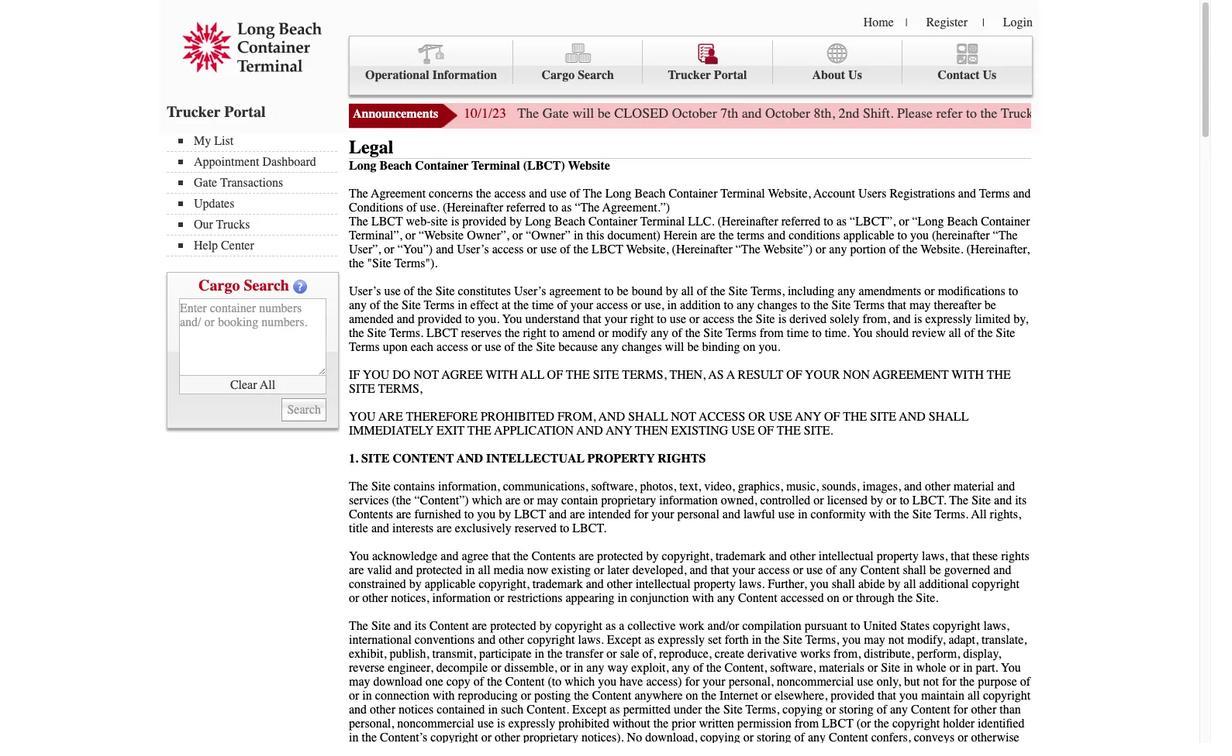 Task type: describe. For each thing, give the bounding box(es) containing it.
use left only,
[[857, 675, 874, 689]]

2 horizontal spatial protected
[[597, 550, 643, 564]]

site inside 'you are therefore prohibited from, and shall not access or use any of the site and shall immediately exit the application and any then existing use of the site.'
[[870, 410, 896, 424]]

contains
[[394, 480, 435, 494]]

the right the 10/1/23
[[517, 105, 539, 122]]

translate,
[[982, 633, 1027, 647]]

list
[[214, 134, 233, 148]]

other down valid
[[362, 592, 388, 606]]

0 horizontal spatial shall
[[832, 578, 855, 592]]

use inside the site contains information, communications, software, photos, text, video, graphics, music, sounds, images, and other material and services (the "content") which are or may contain proprietary information owned, controlled or licensed by or to lbct. the site and its contents are furnished to you by lbct and are intended for your personal and lawful use in conformity with the site terms. all rights, title and interests are exclusively reserved to lbct.
[[778, 508, 795, 522]]

1 horizontal spatial gate
[[542, 105, 569, 122]]

page
[[1131, 105, 1158, 122]]

you up materials
[[842, 633, 861, 647]]

elsewhere,
[[775, 689, 827, 703]]

understand
[[525, 312, 580, 326]]

website")
[[763, 243, 813, 257]]

beach up document)
[[635, 187, 666, 201]]

on inside you acknowledge and agree that the contents are protected by copyright, trademark and other intellectual property laws, that these rights are valid and protected in all media now existing or later developed, and that your access or use of any content shall be governed and constrained by applicable copyright, trademark and other intellectual property laws. further, you shall abide by all additional copyright or other notices, information or restrictions appearing in conjunction with any content accessed on or through the site.
[[827, 592, 839, 606]]

publish,
[[390, 647, 429, 661]]

site left do at the left of the page
[[349, 382, 375, 396]]

website.
[[921, 243, 963, 257]]

to up '"owner"'
[[549, 201, 558, 215]]

prior
[[672, 717, 696, 731]]

protected inside the site and its content are protected by copyright as a collective work and/or compilation pursuant to united states copyright laws, international conventions and other copyright laws. except as expressly set forth in the site terms, you may not modify, adapt, translate, exhibit, publish, transmit, participate in the transfer or sale of, reproduce, create derivative works from, distribute, perform, display, reverse engineer, decompile or dissemble, or in any way exploit, any of the content, software, materials or site in whole or in part. you may download one copy of the content (to which you have access) for your personal, noncommercial use only, but not for the purpose of or in connection with reproducing or posting the content anywhere on the internet or elsewhere, provided that you maintain all copyright and other notices contained in such content. except as permitted under the site terms, copying or storing of any content for other than personal, noncommercial use is expressly prohibited without the prior written permission from lbct (or the copyright holder identified in the content's copyright or other proprietary notices). no download, copying or storing of any content confers, conveys or o
[[490, 619, 536, 633]]

site down terms").
[[402, 299, 421, 312]]

"website
[[419, 229, 464, 243]]

1 october from the left
[[672, 105, 717, 122]]

any up and/or
[[717, 592, 735, 606]]

any inside the agreement concerns the access and use of the long beach container terminal website, account users registrations and terms and conditions of use. (hereinafter referred to as "the agreement.") the lbct web-site is provided by long beach container terminal llc. (hereinafter referred to as "lbct", or "long beach container terminal", or "website owner", or "owner" in this document)             herein are the terms and conditions applicable to you (hereinafter "the user", or "you") and user's access or use of the lbct website, (hereinafter "the website") or any portion of the website.             (hereinafter, the "site terms").
[[829, 243, 847, 257]]

site up additional
[[912, 508, 932, 522]]

by left reserved
[[499, 508, 511, 522]]

1. site content and intellectual property rights
[[349, 452, 706, 466]]

all left "media"
[[478, 564, 490, 578]]

contact
[[938, 68, 980, 82]]

0 horizontal spatial right
[[523, 326, 546, 340]]

1 horizontal spatial noncommercial
[[777, 675, 854, 689]]

0 horizontal spatial referred
[[506, 201, 546, 215]]

1 vertical spatial personal,
[[349, 717, 394, 731]]

binding
[[702, 340, 740, 354]]

of right (or
[[877, 703, 887, 717]]

2 vertical spatial terms,
[[746, 703, 779, 717]]

1 vertical spatial you.
[[759, 340, 780, 354]]

from, inside user's use of the site constitutes user's agreement to be bound by all of the site terms, including any amendments or modifications to any of the site terms in effect at the time of your access or use, in addition to any changes to the site terms that may thereafter be amended and provided to you.  you understand that your right to use or access the site is derived solely from, and is expressly limited by, the site terms. lbct reserves the right to amend or modify any of the site terms from time to time. you should review all of the site terms upon each access or use of the site because any changes will be binding on you.
[[863, 312, 890, 326]]

1 with from the left
[[486, 368, 518, 382]]

1 horizontal spatial cargo
[[542, 68, 575, 82]]

do
[[393, 368, 410, 382]]

terms left effect
[[424, 299, 455, 312]]

all inside the site contains information, communications, software, photos, text, video, graphics, music, sounds, images, and other material and services (the "content") which are or may contain proprietary information owned, controlled or licensed by or to lbct. the site and its contents are furnished to you by lbct and are intended for your personal and lawful use in conformity with the site terms. all rights, title and interests are exclusively reserved to lbct.
[[971, 508, 987, 522]]

your
[[805, 368, 840, 382]]

2 with from the left
[[952, 368, 984, 382]]

1 horizontal spatial long
[[525, 215, 551, 229]]

text,
[[679, 480, 701, 494]]

help center link
[[178, 239, 337, 253]]

of right portion
[[889, 243, 899, 257]]

1 horizontal spatial use
[[769, 410, 792, 424]]

and up rights,
[[997, 480, 1015, 494]]

the left the agreement
[[349, 187, 368, 201]]

reserves
[[461, 326, 502, 340]]

the right exit
[[467, 424, 491, 438]]

reserved
[[515, 522, 557, 536]]

site up exhibit,
[[371, 619, 391, 633]]

(or
[[857, 717, 871, 731]]

0 vertical spatial intellectual
[[819, 550, 874, 564]]

other up further,
[[790, 550, 815, 564]]

announcements
[[353, 107, 438, 121]]

display,
[[963, 647, 1001, 661]]

be left bound
[[617, 285, 629, 299]]

by right later
[[646, 550, 659, 564]]

of left this
[[560, 243, 570, 257]]

clear
[[230, 378, 257, 392]]

you right effect
[[502, 312, 522, 326]]

of up amend
[[557, 299, 567, 312]]

of right "access"
[[758, 424, 774, 438]]

of down "site
[[370, 299, 380, 312]]

music,
[[786, 480, 819, 494]]

portal inside the "trucker portal" link
[[714, 68, 747, 82]]

these
[[973, 550, 998, 564]]

register link
[[926, 16, 968, 29]]

1 horizontal spatial copyright,
[[662, 550, 712, 564]]

posting
[[534, 689, 571, 703]]

from inside user's use of the site constitutes user's agreement to be bound by all of the site terms, including any amendments or modifications to any of the site terms in effect at the time of your access or use, in addition to any changes to the site terms that may thereafter be amended and provided to you.  you understand that your right to use or access the site is derived solely from, and is expressly limited by, the site terms. lbct reserves the right to amend or modify any of the site terms from time to time. you should review all of the site terms upon each access or use of the site because any changes will be binding on you.
[[760, 326, 784, 340]]

be right thereafter
[[984, 299, 996, 312]]

use down effect
[[485, 340, 501, 354]]

0 horizontal spatial use
[[731, 424, 755, 438]]

(hereinafter up owner",
[[443, 201, 503, 215]]

whole
[[916, 661, 946, 675]]

which inside the site contains information, communications, software, photos, text, video, graphics, music, sounds, images, and other material and services (the "content") which are or may contain proprietary information owned, controlled or licensed by or to lbct. the site and its contents are furnished to you by lbct and are intended for your personal and lawful use in conformity with the site terms. all rights, title and interests are exclusively reserved to lbct.
[[472, 494, 502, 508]]

owner",
[[467, 229, 509, 243]]

additional
[[919, 578, 969, 592]]

0 vertical spatial not
[[888, 633, 904, 647]]

download,
[[645, 731, 697, 744]]

in right participate
[[535, 647, 544, 661]]

and right governed
[[993, 564, 1011, 578]]

trucks
[[216, 218, 250, 232]]

other up dissemble,
[[499, 633, 524, 647]]

2 horizontal spatial "the
[[993, 229, 1018, 243]]

access left '"owner"'
[[492, 243, 524, 257]]

written
[[699, 717, 734, 731]]

1 horizontal spatial referred
[[781, 215, 821, 229]]

for right access)
[[685, 675, 700, 689]]

web
[[1105, 105, 1128, 122]]

agreement.")
[[602, 201, 670, 215]]

personal
[[677, 508, 719, 522]]

0 horizontal spatial long
[[349, 159, 376, 173]]

appointment dashboard link
[[178, 155, 337, 169]]

under
[[674, 703, 702, 717]]

to down constitutes
[[465, 312, 475, 326]]

are left later
[[579, 550, 594, 564]]

in left "media"
[[465, 564, 475, 578]]

0 vertical spatial you.
[[478, 312, 499, 326]]

content down way
[[592, 689, 631, 703]]

reverse
[[349, 661, 385, 675]]

(hereinafter down llc.
[[672, 243, 733, 257]]

container up concerns
[[415, 159, 469, 173]]

1 horizontal spatial terminal
[[640, 215, 685, 229]]

derived
[[790, 312, 827, 326]]

expressly inside user's use of the site constitutes user's agreement to be bound by all of the site terms, including any amendments or modifications to any of the site terms in effect at the time of your access or use, in addition to any changes to the site terms that may thereafter be amended and provided to you.  you understand that your right to use or access the site is derived solely from, and is expressly limited by, the site terms. lbct reserves the right to amend or modify any of the site terms from time to time. you should review all of the site terms upon each access or use of the site because any changes will be binding on you.
[[925, 312, 972, 326]]

1 vertical spatial lbct.
[[572, 522, 606, 536]]

review
[[912, 326, 946, 340]]

any right addition
[[737, 299, 754, 312]]

of right all
[[547, 368, 563, 382]]

1 shall from the left
[[628, 410, 668, 424]]

on for site
[[743, 340, 756, 354]]

of inside you acknowledge and agree that the contents are protected by copyright, trademark and other intellectual property laws, that these rights are valid and protected in all media now existing or later developed, and that your access or use of any content shall be governed and constrained by applicable copyright, trademark and other intellectual property laws. further, you shall abide by all additional copyright or other notices, information or restrictions appearing in conjunction with any content accessed on or through the site.
[[826, 564, 836, 578]]

property
[[587, 452, 655, 466]]

later
[[607, 564, 629, 578]]

0 horizontal spatial expressly
[[508, 717, 555, 731]]

site down "modifications"
[[996, 326, 1015, 340]]

search inside menu bar
[[578, 68, 614, 82]]

amended
[[349, 312, 394, 326]]

account
[[813, 187, 855, 201]]

notices).
[[581, 731, 624, 744]]

confers,
[[871, 731, 911, 744]]

0 vertical spatial except
[[607, 633, 641, 647]]

1 vertical spatial website,
[[626, 243, 669, 257]]

as down account
[[836, 215, 847, 229]]

the down limited
[[987, 368, 1011, 382]]

to inside the site and its content are protected by copyright as a collective work and/or compilation pursuant to united states copyright laws, international conventions and other copyright laws. except as expressly set forth in the site terms, you may not modify, adapt, translate, exhibit, publish, transmit, participate in the transfer or sale of, reproduce, create derivative works from, distribute, perform, display, reverse engineer, decompile or dissemble, or in any way exploit, any of the content, software, materials or site in whole or in part. you may download one copy of the content (to which you have access) for your personal, noncommercial use only, but not for the purpose of or in connection with reproducing or posting the content anywhere on the internet or elsewhere, provided that you maintain all copyright and other notices contained in such content. except as permitted under the site terms, copying or storing of any content for other than personal, noncommercial use is expressly prohibited without the prior written permission from lbct (or the copyright holder identified in the content's copyright or other proprietary notices). no download, copying or storing of any content confers, conveys or o
[[850, 619, 860, 633]]

0 horizontal spatial user's
[[349, 285, 381, 299]]

access)
[[646, 675, 682, 689]]

use inside you acknowledge and agree that the contents are protected by copyright, trademark and other intellectual property laws, that these rights are valid and protected in all media now existing or later developed, and that your access or use of any content shall be governed and constrained by applicable copyright, trademark and other intellectual property laws. further, you shall abide by all additional copyright or other notices, information or restrictions appearing in conjunction with any content accessed on or through the site.
[[806, 564, 823, 578]]

and right images,
[[904, 480, 922, 494]]

that left these
[[951, 550, 969, 564]]

trucker inside menu bar
[[668, 68, 711, 82]]

than
[[1000, 703, 1021, 717]]

terms up should
[[854, 299, 885, 312]]

access up modify on the right top of the page
[[596, 299, 628, 312]]

container up llc.
[[669, 187, 718, 201]]

1 vertical spatial except
[[572, 703, 607, 717]]

1 horizontal spatial changes
[[758, 299, 797, 312]]

and/or
[[708, 619, 739, 633]]

the inside the site and its content are protected by copyright as a collective work and/or compilation pursuant to united states copyright laws, international conventions and other copyright laws. except as expressly set forth in the site terms, you may not modify, adapt, translate, exhibit, publish, transmit, participate in the transfer or sale of, reproduce, create derivative works from, distribute, perform, display, reverse engineer, decompile or dissemble, or in any way exploit, any of the content, software, materials or site in whole or in part. you may download one copy of the content (to which you have access) for your personal, noncommercial use only, but not for the purpose of or in connection with reproducing or posting the content anywhere on the internet or elsewhere, provided that you maintain all copyright and other notices contained in such content. except as permitted under the site terms, copying or storing of any content for other than personal, noncommercial use is expressly prohibited without the prior written permission from lbct (or the copyright holder identified in the content's copyright or other proprietary notices). no download, copying or storing of any content confers, conveys or o
[[349, 619, 368, 633]]

site up these
[[972, 494, 991, 508]]

lbct down the agreement
[[371, 215, 403, 229]]

and up (hereinafter
[[958, 187, 976, 201]]

login
[[1003, 16, 1033, 29]]

long beach container terminal (lbct) website
[[349, 159, 610, 173]]

from, inside the site and its content are protected by copyright as a collective work and/or compilation pursuant to united states copyright laws, international conventions and other copyright laws. except as expressly set forth in the site terms, you may not modify, adapt, translate, exhibit, publish, transmit, participate in the transfer or sale of, reproduce, create derivative works from, distribute, perform, display, reverse engineer, decompile or dissemble, or in any way exploit, any of the content, software, materials or site in whole or in part. you may download one copy of the content (to which you have access) for your personal, noncommercial use only, but not for the purpose of or in connection with reproducing or posting the content anywhere on the internet or elsewhere, provided that you maintain all copyright and other notices contained in such content. except as permitted under the site terms, copying or storing of any content for other than personal, noncommercial use is expressly prohibited without the prior written permission from lbct (or the copyright holder identified in the content's copyright or other proprietary notices). no download, copying or storing of any content confers, conveys or o
[[834, 647, 861, 661]]

of right reserves
[[504, 340, 515, 354]]

are inside the site and its content are protected by copyright as a collective work and/or compilation pursuant to united states copyright laws, international conventions and other copyright laws. except as expressly set forth in the site terms, you may not modify, adapt, translate, exhibit, publish, transmit, participate in the transfer or sale of, reproduce, create derivative works from, distribute, perform, display, reverse engineer, decompile or dissemble, or in any way exploit, any of the content, software, materials or site in whole or in part. you may download one copy of the content (to which you have access) for your personal, noncommercial use only, but not for the purpose of or in connection with reproducing or posting the content anywhere on the internet or elsewhere, provided that you maintain all copyright and other notices contained in such content. except as permitted under the site terms, copying or storing of any content for other than personal, noncommercial use is expressly prohibited without the prior written permission from lbct (or the copyright holder identified in the content's copyright or other proprietary notices). no download, copying or storing of any content confers, conveys or o
[[472, 619, 487, 633]]

of left create
[[693, 661, 703, 675]]

notices,
[[391, 592, 429, 606]]

1 | from the left
[[905, 16, 908, 29]]

beach left this
[[554, 215, 585, 229]]

your inside the site contains information, communications, software, photos, text, video, graphics, music, sounds, images, and other material and services (the "content") which are or may contain proprietary information owned, controlled or licensed by or to lbct. the site and its contents are furnished to you by lbct and are intended for your personal and lawful use in conformity with the site terms. all rights, title and interests are exclusively reserved to lbct.
[[652, 508, 674, 522]]

1 vertical spatial terminal
[[721, 187, 765, 201]]

2 horizontal spatial gate
[[1037, 105, 1063, 122]]

the left rights,
[[949, 494, 969, 508]]

0 vertical spatial terminal
[[472, 159, 520, 173]]

terms
[[737, 229, 765, 243]]

content up transmit,
[[430, 619, 469, 633]]

0 vertical spatial website,
[[768, 187, 811, 201]]

1 horizontal spatial storing
[[839, 703, 874, 717]]

agree
[[462, 550, 489, 564]]

at
[[502, 299, 511, 312]]

existing
[[551, 564, 591, 578]]

1 vertical spatial time
[[787, 326, 809, 340]]

with inside you acknowledge and agree that the contents are protected by copyright, trademark and other intellectual property laws, that these rights are valid and protected in all media now existing or later developed, and that your access or use of any content shall be governed and constrained by applicable copyright, trademark and other intellectual property laws. further, you shall abide by all additional copyright or other notices, information or restrictions appearing in conjunction with any content accessed on or through the site.
[[692, 592, 714, 606]]

copyright up dissemble,
[[527, 633, 575, 647]]

concerns
[[429, 187, 473, 201]]

0 horizontal spatial cargo search
[[199, 277, 289, 295]]

copyright up identified
[[983, 689, 1031, 703]]

and left lawful
[[722, 508, 740, 522]]

provided inside the agreement concerns the access and use of the long beach container terminal website, account users registrations and terms and conditions of use. (hereinafter referred to as "the agreement.") the lbct web-site is provided by long beach container terminal llc. (hereinafter referred to as "lbct", or "long beach container terminal", or "website owner", or "owner" in this document)             herein are the terms and conditions applicable to you (hereinafter "the user", or "you") and user's access or use of the lbct website, (hereinafter "the website") or any portion of the website.             (hereinafter, the "site terms").
[[462, 215, 506, 229]]

you inside 'you are therefore prohibited from, and shall not access or use any of the site and shall immediately exit the application and any then existing use of the site.'
[[349, 410, 376, 424]]

all
[[521, 368, 544, 382]]

from inside the site and its content are protected by copyright as a collective work and/or compilation pursuant to united states copyright laws, international conventions and other copyright laws. except as expressly set forth in the site terms, you may not modify, adapt, translate, exhibit, publish, transmit, participate in the transfer or sale of, reproduce, create derivative works from, distribute, perform, display, reverse engineer, decompile or dissemble, or in any way exploit, any of the content, software, materials or site in whole or in part. you may download one copy of the content (to which you have access) for your personal, noncommercial use only, but not for the purpose of or in connection with reproducing or posting the content anywhere on the internet or elsewhere, provided that you maintain all copyright and other notices contained in such content. except as permitted under the site terms, copying or storing of any content for other than personal, noncommercial use is expressly prohibited without the prior written permission from lbct (or the copyright holder identified in the content's copyright or other proprietary notices). no download, copying or storing of any content confers, conveys or o
[[795, 717, 819, 731]]

contained
[[437, 703, 485, 717]]

be left closed
[[598, 105, 611, 122]]

provided inside the site and its content are protected by copyright as a collective work and/or compilation pursuant to united states copyright laws, international conventions and other copyright laws. except as expressly set forth in the site terms, you may not modify, adapt, translate, exhibit, publish, transmit, participate in the transfer or sale of, reproduce, create derivative works from, distribute, perform, display, reverse engineer, decompile or dissemble, or in any way exploit, any of the content, software, materials or site in whole or in part. you may download one copy of the content (to which you have access) for your personal, noncommercial use only, but not for the purpose of or in connection with reproducing or posting the content anywhere on the internet or elsewhere, provided that you maintain all copyright and other notices contained in such content. except as permitted under the site terms, copying or storing of any content for other than personal, noncommercial use is expressly prohibited without the prior written permission from lbct (or the copyright holder identified in the content's copyright or other proprietary notices). no download, copying or storing of any content confers, conveys or o
[[830, 689, 875, 703]]

laws, inside the site and its content are protected by copyright as a collective work and/or compilation pursuant to united states copyright laws, international conventions and other copyright laws. except as expressly set forth in the site terms, you may not modify, adapt, translate, exhibit, publish, transmit, participate in the transfer or sale of, reproduce, create derivative works from, distribute, perform, display, reverse engineer, decompile or dissemble, or in any way exploit, any of the content, software, materials or site in whole or in part. you may download one copy of the content (to which you have access) for your personal, noncommercial use only, but not for the purpose of or in connection with reproducing or posting the content anywhere on the internet or elsewhere, provided that you maintain all copyright and other notices contained in such content. except as permitted under the site terms, copying or storing of any content for other than personal, noncommercial use is expressly prohibited without the prior written permission from lbct (or the copyright holder identified in the content's copyright or other proprietary notices). no download, copying or storing of any content confers, conveys or o
[[983, 619, 1009, 633]]

site right 1.
[[361, 452, 390, 466]]

0 horizontal spatial "the
[[575, 201, 600, 215]]

0 horizontal spatial intellectual
[[635, 578, 691, 592]]

use left this
[[540, 243, 557, 257]]

0 horizontal spatial time
[[532, 299, 554, 312]]

1 horizontal spatial terms,
[[622, 368, 667, 382]]

"content")
[[414, 494, 469, 508]]

any left way
[[586, 661, 604, 675]]

laws, inside you acknowledge and agree that the contents are protected by copyright, trademark and other intellectual property laws, that these rights are valid and protected in all media now existing or later developed, and that your access or use of any content shall be governed and constrained by applicable copyright, trademark and other intellectual property laws. further, you shall abide by all additional copyright or other notices, information or restrictions appearing in conjunction with any content accessed on or through the site.
[[922, 550, 948, 564]]

may down exhibit,
[[349, 675, 370, 689]]

may inside user's use of the site constitutes user's agreement to be bound by all of the site terms, including any amendments or modifications to any of the site terms in effect at the time of your access or use, in addition to any changes to the site terms that may thereafter be amended and provided to you.  you understand that your right to use or access the site is derived solely from, and is expressly limited by, the site terms. lbct reserves the right to amend or modify any of the site terms from time to time. you should review all of the site terms upon each access or use of the site because any changes will be binding on you.
[[909, 299, 931, 312]]

center
[[221, 239, 254, 253]]

any down use,
[[651, 326, 669, 340]]

in left whole
[[903, 661, 913, 675]]

by inside the agreement concerns the access and use of the long beach container terminal website, account users registrations and terms and conditions of use. (hereinafter referred to as "the agreement.") the lbct web-site is provided by long beach container terminal llc. (hereinafter referred to as "lbct", or "long beach container terminal", or "website owner", or "owner" in this document)             herein are the terms and conditions applicable to you (hereinafter "the user", or "you") and user's access or use of the lbct website, (hereinafter "the website") or any portion of the website.             (hereinafter, the "site terms").
[[510, 215, 522, 229]]

furthe
[[1181, 105, 1211, 122]]

terminal",
[[349, 229, 402, 243]]

and left agree
[[441, 550, 459, 564]]

0 horizontal spatial any
[[606, 424, 632, 438]]

constrained
[[349, 578, 406, 592]]

copyright inside you acknowledge and agree that the contents are protected by copyright, trademark and other intellectual property laws, that these rights are valid and protected in all media now existing or later developed, and that your access or use of any content shall be governed and constrained by applicable copyright, trademark and other intellectual property laws. further, you shall abide by all additional copyright or other notices, information or restrictions appearing in conjunction with any content accessed on or through the site.
[[972, 578, 1019, 592]]

1 horizontal spatial lbct.
[[912, 494, 946, 508]]

addition
[[680, 299, 721, 312]]

my
[[194, 134, 211, 148]]

site down understand
[[536, 340, 555, 354]]

to right refer
[[966, 105, 977, 122]]

exclusively
[[455, 522, 511, 536]]

the agreement concerns the access and use of the long beach container terminal website, account users registrations and terms and conditions of use. (hereinafter referred to as "the agreement.") the lbct web-site is provided by long beach container terminal llc. (hereinafter referred to as "lbct", or "long beach container terminal", or "website owner", or "owner" in this document)             herein are the terms and conditions applicable to you (hereinafter "the user", or "you") and user's access or use of the lbct website, (hereinafter "the website") or any portion of the website.             (hereinafter, the "site terms").
[[349, 187, 1031, 271]]

portion
[[850, 243, 886, 257]]

menu bar containing operational information
[[349, 36, 1033, 95]]

our
[[194, 218, 213, 232]]

1 vertical spatial portal
[[224, 103, 266, 121]]

rights
[[1001, 550, 1029, 564]]

you inside the agreement concerns the access and use of the long beach container terminal website, account users registrations and terms and conditions of use. (hereinafter referred to as "the agreement.") the lbct web-site is provided by long beach container terminal llc. (hereinafter referred to as "lbct", or "long beach container terminal", or "website owner", or "owner" in this document)             herein are the terms and conditions applicable to you (hereinafter "the user", or "you") and user's access or use of the lbct website, (hereinafter "the website") or any portion of the website.             (hereinafter, the "site terms").
[[910, 229, 929, 243]]

terms. inside the site contains information, communications, software, photos, text, video, graphics, music, sounds, images, and other material and services (the "content") which are or may contain proprietary information owned, controlled or licensed by or to lbct. the site and its contents are furnished to you by lbct and are intended for your personal and lawful use in conformity with the site terms. all rights, title and interests are exclusively reserved to lbct.
[[935, 508, 968, 522]]

prohibited
[[558, 717, 609, 731]]

0 horizontal spatial noncommercial
[[397, 717, 474, 731]]

us for contact us
[[983, 68, 997, 82]]

0 vertical spatial property
[[877, 550, 919, 564]]

united
[[863, 619, 897, 633]]

derivative
[[747, 647, 797, 661]]

hours
[[1067, 105, 1101, 122]]

the down website
[[583, 187, 602, 201]]

to left time.
[[812, 326, 822, 340]]

0 vertical spatial copying
[[783, 703, 823, 717]]

operational information link
[[350, 40, 513, 84]]

and up upon
[[397, 312, 415, 326]]

you right time.
[[853, 326, 873, 340]]

of right copy
[[474, 675, 484, 689]]

any right exploit,
[[672, 661, 690, 675]]

software, inside the site and its content are protected by copyright as a collective work and/or compilation pursuant to united states copyright laws, international conventions and other copyright laws. except as expressly set forth in the site terms, you may not modify, adapt, translate, exhibit, publish, transmit, participate in the transfer or sale of, reproduce, create derivative works from, distribute, perform, display, reverse engineer, decompile or dissemble, or in any way exploit, any of the content, software, materials or site in whole or in part. you may download one copy of the content (to which you have access) for your personal, noncommercial use only, but not for the purpose of or in connection with reproducing or posting the content anywhere on the internet or elsewhere, provided that you maintain all copyright and other notices contained in such content. except as permitted under the site terms, copying or storing of any content for other than personal, noncommercial use is expressly prohibited without the prior written permission from lbct (or the copyright holder identified in the content's copyright or other proprietary notices). no download, copying or storing of any content confers, conveys or o
[[770, 661, 816, 675]]

(lbct)
[[523, 159, 565, 173]]

of right use,
[[697, 285, 707, 299]]

1 horizontal spatial shall
[[903, 564, 926, 578]]

and left review
[[893, 312, 911, 326]]

are up reserved
[[505, 494, 520, 508]]

2 horizontal spatial user's
[[514, 285, 546, 299]]

software, inside the site contains information, communications, software, photos, text, video, graphics, music, sounds, images, and other material and services (the "content") which are or may contain proprietary information owned, controlled or licensed by or to lbct. the site and its contents are furnished to you by lbct and are intended for your personal and lawful use in conformity with the site terms. all rights, title and interests are exclusively reserved to lbct.
[[591, 480, 637, 494]]

that inside the site and its content are protected by copyright as a collective work and/or compilation pursuant to united states copyright laws, international conventions and other copyright laws. except as expressly set forth in the site terms, you may not modify, adapt, translate, exhibit, publish, transmit, participate in the transfer or sale of, reproduce, create derivative works from, distribute, perform, display, reverse engineer, decompile or dissemble, or in any way exploit, any of the content, software, materials or site in whole or in part. you may download one copy of the content (to which you have access) for your personal, noncommercial use only, but not for the purpose of or in connection with reproducing or posting the content anywhere on the internet or elsewhere, provided that you maintain all copyright and other notices contained in such content. except as permitted under the site terms, copying or storing of any content for other than personal, noncommercial use is expressly prohibited without the prior written permission from lbct (or the copyright holder identified in the content's copyright or other proprietary notices). no download, copying or storing of any content confers, conveys or o
[[878, 689, 896, 703]]

1 vertical spatial cargo
[[199, 277, 240, 295]]

in inside the site contains information, communications, software, photos, text, video, graphics, music, sounds, images, and other material and services (the "content") which are or may contain proprietary information owned, controlled or licensed by or to lbct. the site and its contents are furnished to you by lbct and are intended for your personal and lawful use in conformity with the site terms. all rights, title and interests are exclusively reserved to lbct.
[[798, 508, 808, 522]]

and up further,
[[769, 550, 787, 564]]

access inside you acknowledge and agree that the contents are protected by copyright, trademark and other intellectual property laws, that these rights are valid and protected in all media now existing or later developed, and that your access or use of any content shall be governed and constrained by applicable copyright, trademark and other intellectual property laws. further, you shall abide by all additional copyright or other notices, information or restrictions appearing in conjunction with any content accessed on or through the site.
[[758, 564, 790, 578]]

1 vertical spatial search
[[244, 277, 289, 295]]

content,
[[725, 661, 767, 675]]

bound
[[632, 285, 663, 299]]

gate inside the my list appointment dashboard gate transactions updates our trucks help center
[[194, 176, 217, 190]]

time.
[[825, 326, 850, 340]]

exit
[[436, 424, 465, 438]]

that up should
[[888, 299, 906, 312]]

0 vertical spatial trademark
[[716, 550, 766, 564]]

8th,
[[814, 105, 835, 122]]

in up "a"
[[618, 592, 627, 606]]

1 horizontal spatial right
[[630, 312, 654, 326]]

which inside the site and its content are protected by copyright as a collective work and/or compilation pursuant to united states copyright laws, international conventions and other copyright laws. except as expressly set forth in the site terms, you may not modify, adapt, translate, exhibit, publish, transmit, participate in the transfer or sale of, reproduce, create derivative works from, distribute, perform, display, reverse engineer, decompile or dissemble, or in any way exploit, any of the content, software, materials or site in whole or in part. you may download one copy of the content (to which you have access) for your personal, noncommercial use only, but not for the purpose of or in connection with reproducing or posting the content anywhere on the internet or elsewhere, provided that you maintain all copyright and other notices contained in such content. except as permitted under the site terms, copying or storing of any content for other than personal, noncommercial use is expressly prohibited without the prior written permission from lbct (or the copyright holder identified in the content's copyright or other proprietary notices). no download, copying or storing of any content confers, conveys or o
[[565, 675, 595, 689]]

operational information
[[365, 68, 497, 82]]

content left confers,
[[829, 731, 868, 744]]



Task type: locate. For each thing, give the bounding box(es) containing it.
all inside the site and its content are protected by copyright as a collective work and/or compilation pursuant to united states copyright laws, international conventions and other copyright laws. except as expressly set forth in the site terms, you may not modify, adapt, translate, exhibit, publish, transmit, participate in the transfer or sale of, reproduce, create derivative works from, distribute, perform, display, reverse engineer, decompile or dissemble, or in any way exploit, any of the content, software, materials or site in whole or in part. you may download one copy of the content (to which you have access) for your personal, noncommercial use only, but not for the purpose of or in connection with reproducing or posting the content anywhere on the internet or elsewhere, provided that you maintain all copyright and other notices contained in such content. except as permitted under the site terms, copying or storing of any content for other than personal, noncommercial use is expressly prohibited without the prior written permission from lbct (or the copyright holder identified in the content's copyright or other proprietary notices). no download, copying or storing of any content confers, conveys or o
[[968, 689, 980, 703]]

1 horizontal spatial from
[[795, 717, 819, 731]]

only,
[[877, 675, 901, 689]]

1 horizontal spatial menu bar
[[349, 36, 1033, 95]]

to left solely
[[801, 299, 810, 312]]

1 vertical spatial from
[[795, 717, 819, 731]]

software, up intended
[[591, 480, 637, 494]]

to right licensed
[[900, 494, 909, 508]]

you inside the site contains information, communications, software, photos, text, video, graphics, music, sounds, images, and other material and services (the "content") which are or may contain proprietary information owned, controlled or licensed by or to lbct. the site and its contents are furnished to you by lbct and are intended for your personal and lawful use in conformity with the site terms. all rights, title and interests are exclusively reserved to lbct.
[[477, 508, 496, 522]]

1 vertical spatial expressly
[[658, 633, 705, 647]]

trucker portal inside menu bar
[[668, 68, 747, 82]]

from,
[[558, 410, 596, 424]]

changes down use,
[[622, 340, 662, 354]]

will down cargo search link
[[572, 105, 594, 122]]

not inside 'you are therefore prohibited from, and shall not access or use any of the site and shall immediately exit the application and any then existing use of the site.'
[[671, 410, 696, 424]]

shift.
[[863, 105, 894, 122]]

0 horizontal spatial trucker
[[167, 103, 221, 121]]

you. left at
[[478, 312, 499, 326]]

with down images,
[[869, 508, 891, 522]]

site up time.
[[832, 299, 851, 312]]

proprietary
[[601, 494, 656, 508], [523, 731, 578, 744]]

all right clear
[[260, 378, 275, 392]]

None submit
[[282, 399, 326, 422]]

on inside the site and its content are protected by copyright as a collective work and/or compilation pursuant to united states copyright laws, international conventions and other copyright laws. except as expressly set forth in the site terms, you may not modify, adapt, translate, exhibit, publish, transmit, participate in the transfer or sale of, reproduce, create derivative works from, distribute, perform, display, reverse engineer, decompile or dissemble, or in any way exploit, any of the content, software, materials or site in whole or in part. you may download one copy of the content (to which you have access) for your personal, noncommercial use only, but not for the purpose of or in connection with reproducing or posting the content anywhere on the internet or elsewhere, provided that you maintain all copyright and other notices contained in such content. except as permitted under the site terms, copying or storing of any content for other than personal, noncommercial use is expressly prohibited without the prior written permission from lbct (or the copyright holder identified in the content's copyright or other proprietary notices). no download, copying or storing of any content confers, conveys or o
[[686, 689, 698, 703]]

not right then
[[671, 410, 696, 424]]

1 vertical spatial long
[[605, 187, 631, 201]]

the
[[980, 105, 998, 122], [476, 187, 491, 201], [719, 229, 734, 243], [573, 243, 589, 257], [902, 243, 918, 257], [349, 257, 364, 271], [417, 285, 432, 299], [710, 285, 725, 299], [383, 299, 399, 312], [514, 299, 529, 312], [813, 299, 829, 312], [738, 312, 753, 326], [349, 326, 364, 340], [505, 326, 520, 340], [685, 326, 700, 340], [978, 326, 993, 340], [518, 340, 533, 354], [894, 508, 909, 522], [513, 550, 529, 564], [898, 592, 913, 606], [765, 633, 780, 647], [547, 647, 563, 661], [706, 661, 721, 675], [487, 675, 502, 689], [960, 675, 975, 689], [574, 689, 589, 703], [701, 689, 716, 703], [705, 703, 720, 717], [653, 717, 669, 731], [874, 717, 889, 731], [362, 731, 377, 744]]

the inside the site contains information, communications, software, photos, text, video, graphics, music, sounds, images, and other material and services (the "content") which are or may contain proprietary information owned, controlled or licensed by or to lbct. the site and its contents are furnished to you by lbct and are intended for your personal and lawful use in conformity with the site terms. all rights, title and interests are exclusively reserved to lbct.
[[894, 508, 909, 522]]

permitted
[[623, 703, 671, 717]]

0 horizontal spatial not
[[888, 633, 904, 647]]

not
[[888, 633, 904, 647], [923, 675, 939, 689]]

of down the your
[[824, 410, 840, 424]]

applicable inside you acknowledge and agree that the contents are protected by copyright, trademark and other intellectual property laws, that these rights are valid and protected in all media now existing or later developed, and that your access or use of any content shall be governed and constrained by applicable copyright, trademark and other intellectual property laws. further, you shall abide by all additional copyright or other notices, information or restrictions appearing in conjunction with any content accessed on or through the site.
[[425, 578, 476, 592]]

rights
[[658, 452, 706, 466]]

such
[[501, 703, 524, 717]]

you inside you acknowledge and agree that the contents are protected by copyright, trademark and other intellectual property laws, that these rights are valid and protected in all media now existing or later developed, and that your access or use of any content shall be governed and constrained by applicable copyright, trademark and other intellectual property laws. further, you shall abide by all additional copyright or other notices, information or restrictions appearing in conjunction with any content accessed on or through the site.
[[349, 550, 369, 564]]

0 vertical spatial which
[[472, 494, 502, 508]]

and down (lbct) at the top left
[[529, 187, 547, 201]]

0 horizontal spatial us
[[848, 68, 862, 82]]

0 horizontal spatial website,
[[626, 243, 669, 257]]

of left abide
[[826, 564, 836, 578]]

property
[[877, 550, 919, 564], [694, 578, 736, 592]]

not inside if you do not agree with all of the site terms, then, as a result of your non agreement with the site terms,
[[414, 368, 439, 382]]

1 vertical spatial trucker
[[167, 103, 221, 121]]

|
[[905, 16, 908, 29], [982, 16, 985, 29]]

1 vertical spatial from,
[[834, 647, 861, 661]]

0 vertical spatial menu bar
[[349, 36, 1033, 95]]

with right agreement
[[952, 368, 984, 382]]

other up "a"
[[607, 578, 632, 592]]

its right material
[[1015, 494, 1027, 508]]

you inside if you do not agree with all of the site terms, then, as a result of your non agreement with the site terms,
[[363, 368, 389, 382]]

1 vertical spatial will
[[665, 340, 684, 354]]

1 horizontal spatial laws.
[[739, 578, 765, 592]]

1 horizontal spatial shall
[[929, 410, 968, 424]]

copyright down maintain
[[892, 717, 940, 731]]

long down 'legal'
[[349, 159, 376, 173]]

laws, up additional
[[922, 550, 948, 564]]

then
[[635, 424, 668, 438]]

0 horizontal spatial you.
[[478, 312, 499, 326]]

(hereinafter right llc.
[[718, 215, 778, 229]]

on
[[743, 340, 756, 354], [827, 592, 839, 606], [686, 689, 698, 703]]

reproduce,
[[659, 647, 712, 661]]

laws.
[[739, 578, 765, 592], [578, 633, 604, 647]]

site left derived
[[756, 312, 775, 326]]

site down because
[[593, 368, 619, 382]]

1 vertical spatial terms.
[[935, 508, 968, 522]]

1 vertical spatial applicable
[[425, 578, 476, 592]]

"owner"
[[526, 229, 571, 243]]

to left "long
[[898, 229, 907, 243]]

information inside the site contains information, communications, software, photos, text, video, graphics, music, sounds, images, and other material and services (the "content") which are or may contain proprietary information owned, controlled or licensed by or to lbct. the site and its contents are furnished to you by lbct and are intended for your personal and lawful use in conformity with the site terms. all rights, title and interests are exclusively reserved to lbct.
[[659, 494, 718, 508]]

in down the reverse
[[362, 689, 372, 703]]

work
[[679, 619, 704, 633]]

gate
[[542, 105, 569, 122], [1037, 105, 1063, 122], [194, 176, 217, 190]]

lbct inside the site contains information, communications, software, photos, text, video, graphics, music, sounds, images, and other material and services (the "content") which are or may contain proprietary information owned, controlled or licensed by or to lbct. the site and its contents are furnished to you by lbct and are intended for your personal and lawful use in conformity with the site terms. all rights, title and interests are exclusively reserved to lbct.
[[514, 508, 546, 522]]

menu bar
[[349, 36, 1033, 95], [167, 133, 345, 257]]

1 horizontal spatial information
[[659, 494, 718, 508]]

lawful
[[743, 508, 775, 522]]

terminal left llc.
[[640, 215, 685, 229]]

menu bar containing my list
[[167, 133, 345, 257]]

personal, down connection
[[349, 717, 394, 731]]

1 horizontal spatial software,
[[770, 661, 816, 675]]

notices
[[398, 703, 434, 717]]

proprietary inside the site and its content are protected by copyright as a collective work and/or compilation pursuant to united states copyright laws, international conventions and other copyright laws. except as expressly set forth in the site terms, you may not modify, adapt, translate, exhibit, publish, transmit, participate in the transfer or sale of, reproduce, create derivative works from, distribute, perform, display, reverse engineer, decompile or dissemble, or in any way exploit, any of the content, software, materials or site in whole or in part. you may download one copy of the content (to which you have access) for your personal, noncommercial use only, but not for the purpose of or in connection with reproducing or posting the content anywhere on the internet or elsewhere, provided that you maintain all copyright and other notices contained in such content. except as permitted under the site terms, copying or storing of any content for other than personal, noncommercial use is expressly prohibited without the prior written permission from lbct (or the copyright holder identified in the content's copyright or other proprietary notices). no download, copying or storing of any content confers, conveys or o
[[523, 731, 578, 744]]

home link
[[864, 16, 894, 29]]

october
[[672, 105, 717, 122], [765, 105, 810, 122]]

0 vertical spatial terms,
[[751, 285, 785, 299]]

from,
[[863, 312, 890, 326], [834, 647, 861, 661]]

0 vertical spatial long
[[349, 159, 376, 173]]

copyright up the transfer
[[555, 619, 602, 633]]

us for about us
[[848, 68, 862, 82]]

is right site
[[451, 215, 459, 229]]

shall up site.
[[903, 564, 926, 578]]

1 vertical spatial its
[[415, 619, 426, 633]]

states
[[900, 619, 930, 633]]

applicable inside the agreement concerns the access and use of the long beach container terminal website, account users registrations and terms and conditions of use. (hereinafter referred to as "the agreement.") the lbct web-site is provided by long beach container terminal llc. (hereinafter referred to as "lbct", or "long beach container terminal", or "website owner", or "owner" in this document)             herein are the terms and conditions applicable to you (hereinafter "the user", or "you") and user's access or use of the lbct website, (hereinafter "the website") or any portion of the website.             (hereinafter, the "site terms").
[[843, 229, 894, 243]]

part.
[[976, 661, 998, 675]]

and right title at the left bottom of page
[[371, 522, 389, 536]]

anywhere
[[635, 689, 683, 703]]

by,
[[1014, 312, 1028, 326]]

2 shall from the left
[[929, 410, 968, 424]]

amendments
[[859, 285, 921, 299]]

all inside the "clear all" button
[[260, 378, 275, 392]]

lbct down 'agreement.")'
[[592, 243, 623, 257]]

0 horizontal spatial not
[[414, 368, 439, 382]]

are left valid
[[349, 564, 364, 578]]

"the up this
[[575, 201, 600, 215]]

0 vertical spatial all
[[260, 378, 275, 392]]

0 horizontal spatial laws,
[[922, 550, 948, 564]]

will inside user's use of the site constitutes user's agreement to be bound by all of the site terms, including any amendments or modifications to any of the site terms in effect at the time of your access or use, in addition to any changes to the site terms that may thereafter be amended and provided to you.  you understand that your right to use or access the site is derived solely from, and is expressly limited by, the site terms. lbct reserves the right to amend or modify any of the site terms from time to time. you should review all of the site terms upon each access or use of the site because any changes will be binding on you.
[[665, 340, 684, 354]]

be
[[598, 105, 611, 122], [617, 285, 629, 299], [984, 299, 996, 312], [687, 340, 699, 354], [929, 564, 941, 578]]

terms inside the agreement concerns the access and use of the long beach container terminal website, account users registrations and terms and conditions of use. (hereinafter referred to as "the agreement.") the lbct web-site is provided by long beach container terminal llc. (hereinafter referred to as "lbct", or "long beach container terminal", or "website owner", or "owner" in this document)             herein are the terms and conditions applicable to you (hereinafter "the user", or "you") and user's access or use of the lbct website, (hereinafter "the website") or any portion of the website.             (hereinafter, the "site terms").
[[979, 187, 1010, 201]]

the up exhibit,
[[349, 619, 368, 633]]

applicable down users
[[843, 229, 894, 243]]

contact us
[[938, 68, 997, 82]]

0 vertical spatial storing
[[839, 703, 874, 717]]

0 horizontal spatial lbct.
[[572, 522, 606, 536]]

may inside the site contains information, communications, software, photos, text, video, graphics, music, sounds, images, and other material and services (the "content") which are or may contain proprietary information owned, controlled or licensed by or to lbct. the site and its contents are furnished to you by lbct and are intended for your personal and lawful use in conformity with the site terms. all rights, title and interests are exclusively reserved to lbct.
[[537, 494, 558, 508]]

content
[[860, 564, 900, 578], [738, 592, 777, 606], [430, 619, 469, 633], [505, 675, 545, 689], [592, 689, 631, 703], [911, 703, 950, 717], [829, 731, 868, 744]]

portal
[[714, 68, 747, 82], [224, 103, 266, 121]]

you left are
[[349, 410, 376, 424]]

0 horizontal spatial changes
[[622, 340, 662, 354]]

1 horizontal spatial applicable
[[843, 229, 894, 243]]

but
[[904, 675, 920, 689]]

lbct. down the contain
[[572, 522, 606, 536]]

0 vertical spatial lbct.
[[912, 494, 946, 508]]

cargo search inside menu bar
[[542, 68, 614, 82]]

your inside the site and its content are protected by copyright as a collective work and/or compilation pursuant to united states copyright laws, international conventions and other copyright laws. except as expressly set forth in the site terms, you may not modify, adapt, translate, exhibit, publish, transmit, participate in the transfer or sale of, reproduce, create derivative works from, distribute, perform, display, reverse engineer, decompile or dissemble, or in any way exploit, any of the content, software, materials or site in whole or in part. you may download one copy of the content (to which you have access) for your personal, noncommercial use only, but not for the purpose of or in connection with reproducing or posting the content anywhere on the internet or elsewhere, provided that you maintain all copyright and other notices contained in such content. except as permitted under the site terms, copying or storing of any content for other than personal, noncommercial use is expressly prohibited without the prior written permission from lbct (or the copyright holder identified in the content's copyright or other proprietary notices). no download, copying or storing of any content confers, conveys or o
[[703, 675, 725, 689]]

1 horizontal spatial "the
[[736, 243, 760, 257]]

as right sale
[[644, 633, 655, 647]]

create
[[715, 647, 744, 661]]

| left login link
[[982, 16, 985, 29]]

all right use,
[[681, 285, 694, 299]]

contents inside you acknowledge and agree that the contents are protected by copyright, trademark and other intellectual property laws, that these rights are valid and protected in all media now existing or later developed, and that your access or use of any content shall be governed and constrained by applicable copyright, trademark and other intellectual property laws. further, you shall abide by all additional copyright or other notices, information or restrictions appearing in conjunction with any content accessed on or through the site.
[[532, 550, 576, 564]]

noncommercial down works
[[777, 675, 854, 689]]

site left '(the'
[[371, 480, 391, 494]]

1 horizontal spatial |
[[982, 16, 985, 29]]

0 vertical spatial on
[[743, 340, 756, 354]]

you left (hereinafter
[[910, 229, 929, 243]]

its inside the site contains information, communications, software, photos, text, video, graphics, music, sounds, images, and other material and services (the "content") which are or may contain proprietary information owned, controlled or licensed by or to lbct. the site and its contents are furnished to you by lbct and are intended for your personal and lawful use in conformity with the site terms. all rights, title and interests are exclusively reserved to lbct.
[[1015, 494, 1027, 508]]

proprietary down property
[[601, 494, 656, 508]]

2 october from the left
[[765, 105, 810, 122]]

are inside the agreement concerns the access and use of the long beach container terminal website, account users registrations and terms and conditions of use. (hereinafter referred to as "the agreement.") the lbct web-site is provided by long beach container terminal llc. (hereinafter referred to as "lbct", or "long beach container terminal", or "website owner", or "owner" in this document)             herein are the terms and conditions applicable to you (hereinafter "the user", or "you") and user's access or use of the lbct website, (hereinafter "the website") or any portion of the website.             (hereinafter, the "site terms").
[[700, 229, 716, 243]]

other inside the site contains information, communications, software, photos, text, video, graphics, music, sounds, images, and other material and services (the "content") which are or may contain proprietary information owned, controlled or licensed by or to lbct. the site and its contents are furnished to you by lbct and are intended for your personal and lawful use in conformity with the site terms. all rights, title and interests are exclusively reserved to lbct.
[[925, 480, 950, 494]]

0 horizontal spatial information
[[432, 592, 491, 606]]

lbct left reserves
[[426, 326, 458, 340]]

2 vertical spatial expressly
[[508, 717, 555, 731]]

0 horizontal spatial protected
[[416, 564, 462, 578]]

time
[[532, 299, 554, 312], [787, 326, 809, 340]]

laws. inside you acknowledge and agree that the contents are protected by copyright, trademark and other intellectual property laws, that these rights are valid and protected in all media now existing or later developed, and that your access or use of any content shall be governed and constrained by applicable copyright, trademark and other intellectual property laws. further, you shall abide by all additional copyright or other notices, information or restrictions appearing in conjunction with any content accessed on or through the site.
[[739, 578, 765, 592]]

10/1/23 the gate will be closed october 7th and october 8th, 2nd shift. please refer to the truck gate hours web page for furthe
[[464, 105, 1211, 122]]

user's inside the agreement concerns the access and use of the long beach container terminal website, account users registrations and terms and conditions of use. (hereinafter referred to as "the agreement.") the lbct web-site is provided by long beach container terminal llc. (hereinafter referred to as "lbct", or "long beach container terminal", or "website owner", or "owner" in this document)             herein are the terms and conditions applicable to you (hereinafter "the user", or "you") and user's access or use of the lbct website, (hereinafter "the website") or any portion of the website.             (hereinafter, the "site terms").
[[457, 243, 489, 257]]

holder
[[943, 717, 975, 731]]

protected
[[597, 550, 643, 564], [416, 564, 462, 578], [490, 619, 536, 633]]

photos,
[[640, 480, 676, 494]]

Enter container numbers and/ or booking numbers.  text field
[[179, 299, 326, 376]]

content up through
[[860, 564, 900, 578]]

copyright down the contained
[[431, 731, 478, 744]]

lbct
[[371, 215, 403, 229], [592, 243, 623, 257], [426, 326, 458, 340], [514, 508, 546, 522], [822, 717, 854, 731]]

laws. inside the site and its content are protected by copyright as a collective work and/or compilation pursuant to united states copyright laws, international conventions and other copyright laws. except as expressly set forth in the site terms, you may not modify, adapt, translate, exhibit, publish, transmit, participate in the transfer or sale of, reproduce, create derivative works from, distribute, perform, display, reverse engineer, decompile or dissemble, or in any way exploit, any of the content, software, materials or site in whole or in part. you may download one copy of the content (to which you have access) for your personal, noncommercial use only, but not for the purpose of or in connection with reproducing or posting the content anywhere on the internet or elsewhere, provided that you maintain all copyright and other notices contained in such content. except as permitted under the site terms, copying or storing of any content for other than personal, noncommercial use is expressly prohibited without the prior written permission from lbct (or the copyright holder identified in the content's copyright or other proprietary notices). no download, copying or storing of any content confers, conveys or o
[[578, 633, 604, 647]]

graphics,
[[738, 480, 783, 494]]

please
[[897, 105, 933, 122]]

1 vertical spatial laws.
[[578, 633, 604, 647]]

is inside the site and its content are protected by copyright as a collective work and/or compilation pursuant to united states copyright laws, international conventions and other copyright laws. except as expressly set forth in the site terms, you may not modify, adapt, translate, exhibit, publish, transmit, participate in the transfer or sale of, reproduce, create derivative works from, distribute, perform, display, reverse engineer, decompile or dissemble, or in any way exploit, any of the content, software, materials or site in whole or in part. you may download one copy of the content (to which you have access) for your personal, noncommercial use only, but not for the purpose of or in connection with reproducing or posting the content anywhere on the internet or elsewhere, provided that you maintain all copyright and other notices contained in such content. except as permitted under the site terms, copying or storing of any content for other than personal, noncommercial use is expressly prohibited without the prior written permission from lbct (or the copyright holder identified in the content's copyright or other proprietary notices). no download, copying or storing of any content confers, conveys or o
[[497, 717, 505, 731]]

shall left abide
[[832, 578, 855, 592]]

be inside you acknowledge and agree that the contents are protected by copyright, trademark and other intellectual property laws, that these rights are valid and protected in all media now existing or later developed, and that your access or use of any content shall be governed and constrained by applicable copyright, trademark and other intellectual property laws. further, you shall abide by all additional copyright or other notices, information or restrictions appearing in conjunction with any content accessed on or through the site.
[[929, 564, 941, 578]]

0 horizontal spatial applicable
[[425, 578, 476, 592]]

0 vertical spatial with
[[869, 508, 891, 522]]

lbct inside user's use of the site constitutes user's agreement to be bound by all of the site terms, including any amendments or modifications to any of the site terms in effect at the time of your access or use, in addition to any changes to the site terms that may thereafter be amended and provided to you.  you understand that your right to use or access the site is derived solely from, and is expressly limited by, the site terms. lbct reserves the right to amend or modify any of the site terms from time to time. you should review all of the site terms upon each access or use of the site because any changes will be binding on you.
[[426, 326, 458, 340]]

1 vertical spatial information
[[432, 592, 491, 606]]

any up property
[[606, 424, 632, 438]]

which
[[472, 494, 502, 508], [565, 675, 595, 689]]

to down bound
[[657, 312, 667, 326]]

you inside you acknowledge and agree that the contents are protected by copyright, trademark and other intellectual property laws, that these rights are valid and protected in all media now existing or later developed, and that your access or use of any content shall be governed and constrained by applicable copyright, trademark and other intellectual property laws. further, you shall abide by all additional copyright or other notices, information or restrictions appearing in conjunction with any content accessed on or through the site.
[[810, 578, 829, 592]]

lbct. left material
[[912, 494, 946, 508]]

intellectual
[[486, 452, 584, 466]]

communications,
[[503, 480, 588, 494]]

all down part.
[[968, 689, 980, 703]]

of left use.
[[406, 201, 417, 215]]

maintain
[[921, 689, 965, 703]]

2 us from the left
[[983, 68, 997, 82]]

0 horizontal spatial portal
[[224, 103, 266, 121]]

decompile
[[436, 661, 488, 675]]

by inside the site and its content are protected by copyright as a collective work and/or compilation pursuant to united states copyright laws, international conventions and other copyright laws. except as expressly set forth in the site terms, you may not modify, adapt, translate, exhibit, publish, transmit, participate in the transfer or sale of, reproduce, create derivative works from, distribute, perform, display, reverse engineer, decompile or dissemble, or in any way exploit, any of the content, software, materials or site in whole or in part. you may download one copy of the content (to which you have access) for your personal, noncommercial use only, but not for the purpose of or in connection with reproducing or posting the content anywhere on the internet or elsewhere, provided that you maintain all copyright and other notices contained in such content. except as permitted under the site terms, copying or storing of any content for other than personal, noncommercial use is expressly prohibited without the prior written permission from lbct (or the copyright holder identified in the content's copyright or other proprietary notices). no download, copying or storing of any content confers, conveys or o
[[539, 619, 552, 633]]

1 vertical spatial not
[[923, 675, 939, 689]]

which right (to
[[565, 675, 595, 689]]

you left maintain
[[899, 689, 918, 703]]

is inside the agreement concerns the access and use of the long beach container terminal website, account users registrations and terms and conditions of use. (hereinafter referred to as "the agreement.") the lbct web-site is provided by long beach container terminal llc. (hereinafter referred to as "lbct", or "long beach container terminal", or "website owner", or "owner" in this document)             herein are the terms and conditions applicable to you (hereinafter "the user", or "you") and user's access or use of the lbct website, (hereinafter "the website") or any portion of the website.             (hereinafter, the "site terms").
[[451, 215, 459, 229]]

now
[[527, 564, 548, 578]]

will up "then,"
[[665, 340, 684, 354]]

1 vertical spatial copying
[[700, 731, 740, 744]]

1 vertical spatial provided
[[418, 312, 462, 326]]

other left material
[[925, 480, 950, 494]]

1 horizontal spatial portal
[[714, 68, 747, 82]]

to right addition
[[724, 299, 733, 312]]

of
[[547, 368, 563, 382], [786, 368, 802, 382], [824, 410, 840, 424], [758, 424, 774, 438]]

thereafter
[[934, 299, 981, 312]]

on inside user's use of the site constitutes user's agreement to be bound by all of the site terms, including any amendments or modifications to any of the site terms in effect at the time of your access or use, in addition to any changes to the site terms that may thereafter be amended and provided to you.  you understand that your right to use or access the site is derived solely from, and is expressly limited by, the site terms. lbct reserves the right to amend or modify any of the site terms from time to time. you should review all of the site terms upon each access or use of the site because any changes will be binding on you.
[[743, 340, 756, 354]]

with inside the site contains information, communications, software, photos, text, video, graphics, music, sounds, images, and other material and services (the "content") which are or may contain proprietary information owned, controlled or licensed by or to lbct. the site and its contents are furnished to you by lbct and are intended for your personal and lawful use in conformity with the site terms. all rights, title and interests are exclusively reserved to lbct.
[[869, 508, 891, 522]]

0 vertical spatial cargo search
[[542, 68, 614, 82]]

0 horizontal spatial storing
[[757, 731, 791, 744]]

1 horizontal spatial not
[[923, 675, 939, 689]]

2 | from the left
[[982, 16, 985, 29]]

1 horizontal spatial will
[[665, 340, 684, 354]]

0 horizontal spatial from
[[760, 326, 784, 340]]

information
[[432, 68, 497, 82]]

any
[[829, 243, 847, 257], [838, 285, 856, 299], [349, 299, 367, 312], [737, 299, 754, 312], [651, 326, 669, 340], [601, 340, 619, 354], [839, 564, 857, 578], [717, 592, 735, 606], [586, 661, 604, 675], [672, 661, 690, 675], [890, 703, 908, 717], [808, 731, 826, 744]]

conventions
[[415, 633, 475, 647]]

use,
[[645, 299, 664, 312]]

contents inside the site contains information, communications, software, photos, text, video, graphics, music, sounds, images, and other material and services (the "content") which are or may contain proprietary information owned, controlled or licensed by or to lbct. the site and its contents are furnished to you by lbct and are intended for your personal and lawful use in conformity with the site terms. all rights, title and interests are exclusively reserved to lbct.
[[349, 508, 393, 522]]

to left amend
[[549, 326, 559, 340]]

"the right (hereinafter
[[993, 229, 1018, 243]]

my list appointment dashboard gate transactions updates our trucks help center
[[194, 134, 316, 253]]

a
[[727, 368, 735, 382]]

by right use,
[[666, 285, 678, 299]]

information inside you acknowledge and agree that the contents are protected by copyright, trademark and other intellectual property laws, that these rights are valid and protected in all media now existing or later developed, and that your access or use of any content shall be governed and constrained by applicable copyright, trademark and other intellectual property laws. further, you shall abide by all additional copyright or other notices, information or restrictions appearing in conjunction with any content accessed on or through the site.
[[432, 592, 491, 606]]

0 vertical spatial not
[[414, 368, 439, 382]]

site left each
[[367, 326, 386, 340]]

0 horizontal spatial |
[[905, 16, 908, 29]]

1 horizontal spatial any
[[795, 410, 821, 424]]

proprietary inside the site contains information, communications, software, photos, text, video, graphics, music, sounds, images, and other material and services (the "content") which are or may contain proprietary information owned, controlled or licensed by or to lbct. the site and its contents are furnished to you by lbct and are intended for your personal and lawful use in conformity with the site terms. all rights, title and interests are exclusively reserved to lbct.
[[601, 494, 656, 508]]

you down information,
[[477, 508, 496, 522]]

for down perform,
[[942, 675, 956, 689]]

you inside the site and its content are protected by copyright as a collective work and/or compilation pursuant to united states copyright laws, international conventions and other copyright laws. except as expressly set forth in the site terms, you may not modify, adapt, translate, exhibit, publish, transmit, participate in the transfer or sale of, reproduce, create derivative works from, distribute, perform, display, reverse engineer, decompile or dissemble, or in any way exploit, any of the content, software, materials or site in whole or in part. you may download one copy of the content (to which you have access) for your personal, noncommercial use only, but not for the purpose of or in connection with reproducing or posting the content anywhere on the internet or elsewhere, provided that you maintain all copyright and other notices contained in such content. except as permitted under the site terms, copying or storing of any content for other than personal, noncommercial use is expressly prohibited without the prior written permission from lbct (or the copyright holder identified in the content's copyright or other proprietary notices). no download, copying or storing of any content confers, conveys or o
[[1001, 661, 1021, 675]]

its inside the site and its content are protected by copyright as a collective work and/or compilation pursuant to united states copyright laws, international conventions and other copyright laws. except as expressly set forth in the site terms, you may not modify, adapt, translate, exhibit, publish, transmit, participate in the transfer or sale of, reproduce, create derivative works from, distribute, perform, display, reverse engineer, decompile or dissemble, or in any way exploit, any of the content, software, materials or site in whole or in part. you may download one copy of the content (to which you have access) for your personal, noncommercial use only, but not for the purpose of or in connection with reproducing or posting the content anywhere on the internet or elsewhere, provided that you maintain all copyright and other notices contained in such content. except as permitted under the site terms, copying or storing of any content for other than personal, noncommercial use is expressly prohibited without the prior written permission from lbct (or the copyright holder identified in the content's copyright or other proprietary notices). no download, copying or storing of any content confers, conveys or o
[[415, 619, 426, 633]]

site.
[[916, 592, 938, 606]]

1 horizontal spatial intellectual
[[819, 550, 874, 564]]

site down content,
[[723, 703, 743, 717]]

users
[[858, 187, 887, 201]]

or
[[899, 215, 909, 229], [405, 229, 416, 243], [512, 229, 523, 243], [384, 243, 394, 257], [527, 243, 537, 257], [816, 243, 826, 257], [924, 285, 935, 299], [631, 299, 641, 312], [689, 312, 700, 326], [598, 326, 609, 340], [471, 340, 482, 354], [524, 494, 534, 508], [814, 494, 824, 508], [886, 494, 897, 508], [594, 564, 604, 578], [793, 564, 803, 578], [349, 592, 359, 606], [494, 592, 504, 606], [843, 592, 853, 606], [607, 647, 617, 661], [491, 661, 501, 675], [560, 661, 571, 675], [868, 661, 878, 675], [950, 661, 960, 675], [349, 689, 359, 703], [521, 689, 531, 703], [761, 689, 772, 703], [826, 703, 836, 717], [481, 731, 492, 744], [743, 731, 754, 744], [958, 731, 968, 744]]

materials
[[819, 661, 864, 675]]

protected up notices,
[[416, 564, 462, 578]]

1 vertical spatial storing
[[757, 731, 791, 744]]

valid
[[367, 564, 392, 578]]

updates link
[[178, 197, 337, 211]]

1 vertical spatial terms,
[[805, 633, 839, 647]]

1 vertical spatial copyright,
[[479, 578, 529, 592]]

furnished
[[414, 508, 461, 522]]

0 vertical spatial will
[[572, 105, 594, 122]]

site left pursuant
[[783, 633, 802, 647]]

including
[[788, 285, 835, 299]]

copyright, down agree
[[479, 578, 529, 592]]

llc.
[[688, 215, 715, 229]]

identified
[[978, 717, 1025, 731]]

and down the reverse
[[349, 703, 367, 717]]

restrictions
[[507, 592, 562, 606]]

0 horizontal spatial october
[[672, 105, 717, 122]]

1 us from the left
[[848, 68, 862, 82]]

any down elsewhere,
[[808, 731, 826, 744]]

by inside user's use of the site constitutes user's agreement to be bound by all of the site terms, including any amendments or modifications to any of the site terms in effect at the time of your access or use, in addition to any changes to the site terms that may thereafter be amended and provided to you.  you understand that your right to use or access the site is derived solely from, and is expressly limited by, the site terms. lbct reserves the right to amend or modify any of the site terms from time to time. you should review all of the site terms upon each access or use of the site because any changes will be binding on you.
[[666, 285, 678, 299]]

perform,
[[917, 647, 960, 661]]

accessed
[[781, 592, 824, 606]]

for inside the site contains information, communications, software, photos, text, video, graphics, music, sounds, images, and other material and services (the "content") which are or may contain proprietary information owned, controlled or licensed by or to lbct. the site and its contents are furnished to you by lbct and are intended for your personal and lawful use in conformity with the site terms. all rights, title and interests are exclusively reserved to lbct.
[[634, 508, 648, 522]]

to right reserved
[[560, 522, 569, 536]]

other down such
[[495, 731, 520, 744]]

any
[[795, 410, 821, 424], [606, 424, 632, 438]]

1 horizontal spatial on
[[743, 340, 756, 354]]

provided inside user's use of the site constitutes user's agreement to be bound by all of the site terms, including any amendments or modifications to any of the site terms in effect at the time of your access or use, in addition to any changes to the site terms that may thereafter be amended and provided to you.  you understand that your right to use or access the site is derived solely from, and is expressly limited by, the site terms. lbct reserves the right to amend or modify any of the site terms from time to time. you should review all of the site terms upon each access or use of the site because any changes will be binding on you.
[[418, 312, 462, 326]]

terms. inside user's use of the site constitutes user's agreement to be bound by all of the site terms, including any amendments or modifications to any of the site terms in effect at the time of your access or use, in addition to any changes to the site terms that may thereafter be amended and provided to you.  you understand that your right to use or access the site is derived solely from, and is expressly limited by, the site terms. lbct reserves the right to amend or modify any of the site terms from time to time. you should review all of the site terms upon each access or use of the site because any changes will be binding on you.
[[389, 326, 423, 340]]

of right "permission"
[[794, 731, 805, 744]]

of right purpose
[[1020, 675, 1031, 689]]

(hereinafter
[[932, 229, 990, 243]]

0 horizontal spatial software,
[[591, 480, 637, 494]]

protected up participate
[[490, 619, 536, 633]]

your inside you acknowledge and agree that the contents are protected by copyright, trademark and other intellectual property laws, that these rights are valid and protected in all media now existing or later developed, and that your access or use of any content shall be governed and constrained by applicable copyright, trademark and other intellectual property laws. further, you shall abide by all additional copyright or other notices, information or restrictions appearing in conjunction with any content accessed on or through the site.
[[732, 564, 755, 578]]

existing
[[671, 424, 728, 438]]

0 vertical spatial laws,
[[922, 550, 948, 564]]

and down agreement
[[899, 410, 926, 424]]

"you")
[[397, 243, 433, 257]]

0 vertical spatial trucker portal
[[668, 68, 747, 82]]

except left of, at the right bottom of page
[[607, 633, 641, 647]]

1 horizontal spatial personal,
[[729, 675, 774, 689]]

on for pursuant
[[686, 689, 698, 703]]

terms,
[[622, 368, 667, 382], [378, 382, 422, 396]]

lbct inside the site and its content are protected by copyright as a collective work and/or compilation pursuant to united states copyright laws, international conventions and other copyright laws. except as expressly set forth in the site terms, you may not modify, adapt, translate, exhibit, publish, transmit, participate in the transfer or sale of, reproduce, create derivative works from, distribute, perform, display, reverse engineer, decompile or dissemble, or in any way exploit, any of the content, software, materials or site in whole or in part. you may download one copy of the content (to which you have access) for your personal, noncommercial use only, but not for the purpose of or in connection with reproducing or posting the content anywhere on the internet or elsewhere, provided that you maintain all copyright and other notices contained in such content. except as permitted under the site terms, copying or storing of any content for other than personal, noncommercial use is expressly prohibited without the prior written permission from lbct (or the copyright holder identified in the content's copyright or other proprietary notices). no download, copying or storing of any content confers, conveys or o
[[822, 717, 854, 731]]

copyright up perform,
[[933, 619, 980, 633]]

0 vertical spatial changes
[[758, 299, 797, 312]]

0 horizontal spatial property
[[694, 578, 736, 592]]

be up site.
[[929, 564, 941, 578]]

are up transmit,
[[472, 619, 487, 633]]

0 horizontal spatial will
[[572, 105, 594, 122]]

for right page
[[1161, 105, 1177, 122]]

1 vertical spatial trademark
[[533, 578, 583, 592]]

0 horizontal spatial terms,
[[378, 382, 422, 396]]

or
[[748, 410, 766, 424]]

modify,
[[907, 633, 945, 647]]

with inside the site and its content are protected by copyright as a collective work and/or compilation pursuant to united states copyright laws, international conventions and other copyright laws. except as expressly set forth in the site terms, you may not modify, adapt, translate, exhibit, publish, transmit, participate in the transfer or sale of, reproduce, create derivative works from, distribute, perform, display, reverse engineer, decompile or dissemble, or in any way exploit, any of the content, software, materials or site in whole or in part. you may download one copy of the content (to which you have access) for your personal, noncommercial use only, but not for the purpose of or in connection with reproducing or posting the content anywhere on the internet or elsewhere, provided that you maintain all copyright and other notices contained in such content. except as permitted under the site terms, copying or storing of any content for other than personal, noncommercial use is expressly prohibited without the prior written permission from lbct (or the copyright holder identified in the content's copyright or other proprietary notices). no download, copying or storing of any content confers, conveys or o
[[433, 689, 455, 703]]

1 horizontal spatial user's
[[457, 243, 489, 257]]

be left the binding
[[687, 340, 699, 354]]

any up confers,
[[890, 703, 908, 717]]

site left constitutes
[[435, 285, 455, 299]]

1 horizontal spatial trademark
[[716, 550, 766, 564]]

the site contains information, communications, software, photos, text, video, graphics, music, sounds, images, and other material and services (the "content") which are or may contain proprietary information owned, controlled or licensed by or to lbct. the site and its contents are furnished to you by lbct and are intended for your personal and lawful use in conformity with the site terms. all rights, title and interests are exclusively reserved to lbct.
[[349, 480, 1027, 536]]

1 horizontal spatial time
[[787, 326, 809, 340]]

with
[[869, 508, 891, 522], [692, 592, 714, 606], [433, 689, 455, 703]]

0 vertical spatial time
[[532, 299, 554, 312]]

container down website
[[588, 215, 637, 229]]

1 vertical spatial trucker portal
[[167, 103, 266, 121]]

terms, inside user's use of the site constitutes user's agreement to be bound by all of the site terms, including any amendments or modifications to any of the site terms in effect at the time of your access or use, in addition to any changes to the site terms that may thereafter be amended and provided to you.  you understand that your right to use or access the site is derived solely from, and is expressly limited by, the site terms. lbct reserves the right to amend or modify any of the site terms from time to time. you should review all of the site terms upon each access or use of the site because any changes will be binding on you.
[[751, 285, 785, 299]]

1 vertical spatial cargo search
[[199, 277, 289, 295]]

upon
[[383, 340, 408, 354]]

our trucks link
[[178, 218, 337, 232]]

0 horizontal spatial gate
[[194, 176, 217, 190]]

media
[[494, 564, 524, 578]]

terms up the a
[[726, 326, 756, 340]]

document)
[[607, 229, 661, 243]]

site left the but
[[881, 661, 900, 675]]

purpose
[[978, 675, 1017, 689]]

provided down concerns
[[462, 215, 506, 229]]

are down "content")
[[437, 522, 452, 536]]

1 horizontal spatial proprietary
[[601, 494, 656, 508]]

"long
[[912, 215, 944, 229]]

1 vertical spatial all
[[971, 508, 987, 522]]

in inside the agreement concerns the access and use of the long beach container terminal website, account users registrations and terms and conditions of use. (hereinafter referred to as "the agreement.") the lbct web-site is provided by long beach container terminal llc. (hereinafter referred to as "lbct", or "long beach container terminal", or "website owner", or "owner" in this document)             herein are the terms and conditions applicable to you (hereinafter "the user", or "you") and user's access or use of the lbct website, (hereinafter "the website") or any portion of the website.             (hereinafter, the "site terms").
[[574, 229, 583, 243]]

terms. down material
[[935, 508, 968, 522]]



Task type: vqa. For each thing, say whether or not it's contained in the screenshot.
THEREFORE
yes



